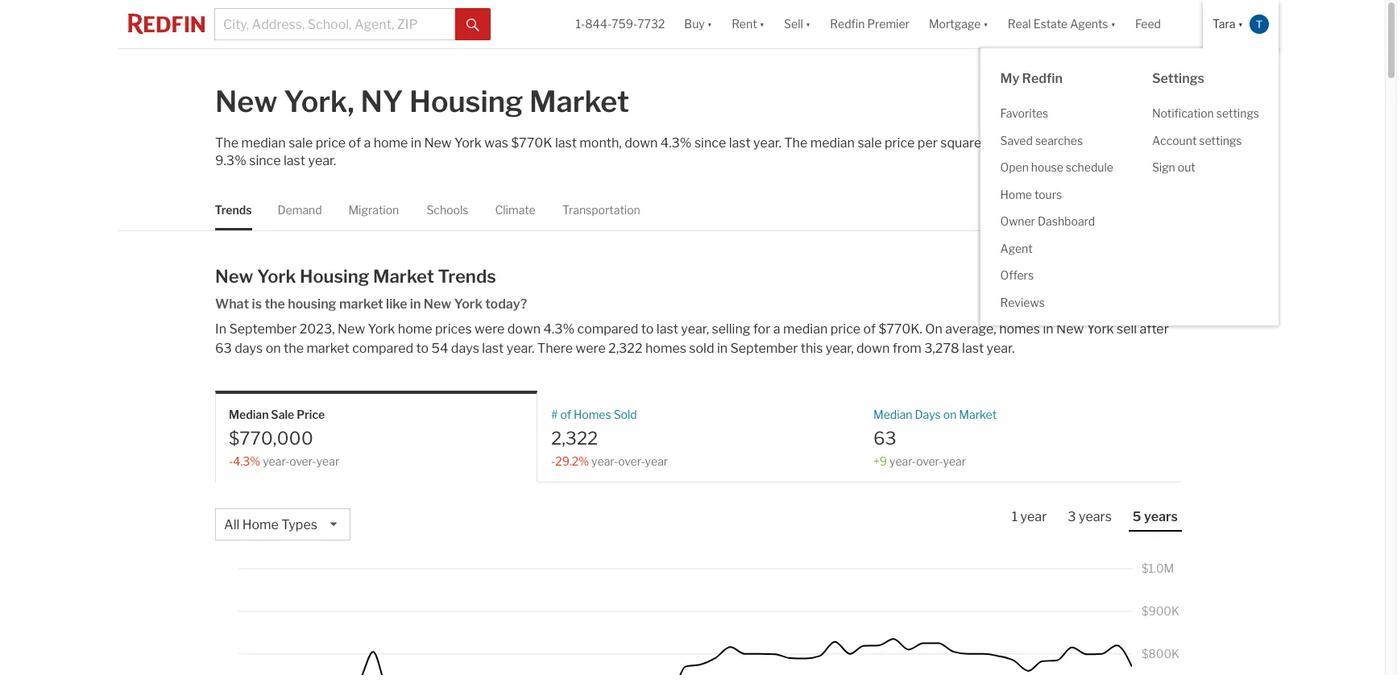 Task type: vqa. For each thing, say whether or not it's contained in the screenshot.
the you're
no



Task type: locate. For each thing, give the bounding box(es) containing it.
estate
[[1034, 17, 1068, 31]]

for up searches
[[1055, 94, 1073, 110]]

▾ right buy on the top
[[707, 17, 712, 31]]

down down $770k.
[[856, 341, 890, 356]]

redfin
[[830, 17, 865, 31], [1022, 71, 1063, 86]]

on
[[925, 322, 943, 337]]

sold
[[614, 408, 637, 422]]

3 over- from the left
[[916, 454, 943, 468]]

1 vertical spatial trends
[[438, 266, 496, 287]]

2,322 inside # of homes sold 2,322 -29.2% year-over-year
[[551, 427, 598, 448]]

years right 5
[[1144, 509, 1178, 525]]

price left $770k.
[[830, 322, 861, 337]]

-
[[229, 454, 233, 468], [551, 454, 555, 468]]

4.3% inside "median sale price $770,000 -4.3% year-over-year"
[[233, 454, 260, 468]]

for right selling
[[753, 322, 771, 337]]

market down new york housing market trends
[[339, 297, 383, 312]]

over- inside # of homes sold 2,322 -29.2% year-over-year
[[618, 454, 645, 468]]

homes down reviews
[[999, 322, 1040, 337]]

0 vertical spatial a
[[364, 135, 371, 151]]

year- inside median days on market 63 +9 year-over-year
[[890, 454, 916, 468]]

on right days
[[943, 408, 957, 422]]

1 vertical spatial were
[[576, 341, 606, 356]]

september down what
[[229, 322, 297, 337]]

market for median days on market 63 +9 year-over-year
[[959, 408, 997, 422]]

4.3% up there
[[543, 322, 575, 337]]

0 vertical spatial 4.3%
[[661, 135, 692, 151]]

the
[[215, 135, 238, 151], [784, 135, 808, 151]]

for
[[1055, 94, 1073, 110], [753, 322, 771, 337]]

homes inside # of homes sold 2,322 -29.2% year-over-year
[[574, 408, 611, 422]]

over- down sold
[[618, 454, 645, 468]]

0 horizontal spatial were
[[475, 322, 505, 337]]

0 horizontal spatial days
[[235, 341, 263, 356]]

1 vertical spatial housing
[[300, 266, 369, 287]]

saved searches link
[[981, 127, 1133, 154]]

new york, ny housing market
[[215, 84, 629, 119]]

a inside the median sale price of a home in new york was $770k last month, down 4.3% since last year. the median sale price per square foot in new york is $561, down 9.3% since last year.
[[364, 135, 371, 151]]

on up sale
[[266, 341, 281, 356]]

user photo image
[[1250, 15, 1269, 34]]

0 horizontal spatial years
[[1079, 509, 1112, 525]]

0 vertical spatial redfin
[[830, 17, 865, 31]]

year- right the 29.2% at the bottom of the page
[[591, 454, 618, 468]]

4.3% inside in september 2023, new york home prices were down 4.3% compared to last year, selling for a median price of $770k. on average, homes in new york sell after 63 days on the market compared to 54 days last year. there were 2,322 homes sold in september this year, down from 3,278 last year.
[[543, 322, 575, 337]]

▾ for sell ▾
[[806, 17, 811, 31]]

of left $770k.
[[863, 322, 876, 337]]

of inside # of homes sold 2,322 -29.2% year-over-year
[[560, 408, 571, 422]]

- down #
[[551, 454, 555, 468]]

0 vertical spatial housing
[[409, 84, 523, 119]]

over- inside median days on market 63 +9 year-over-year
[[916, 454, 943, 468]]

dialog containing my redfin
[[981, 48, 1279, 326]]

trends down the 9.3%
[[215, 203, 252, 217]]

a right selling
[[773, 322, 780, 337]]

year- right +9
[[890, 454, 916, 468]]

in
[[411, 135, 421, 151], [1012, 135, 1023, 151], [410, 297, 421, 312], [1043, 322, 1054, 337], [717, 341, 728, 356]]

market inside median days on market 63 +9 year-over-year
[[959, 408, 997, 422]]

1 vertical spatial year,
[[826, 341, 854, 356]]

median inside median days on market 63 +9 year-over-year
[[873, 408, 912, 422]]

▾ right sell at the top of page
[[806, 17, 811, 31]]

median
[[229, 408, 269, 422], [873, 408, 912, 422]]

6 ▾ from the left
[[1238, 17, 1243, 31]]

median left days
[[873, 408, 912, 422]]

over-
[[290, 454, 316, 468], [618, 454, 645, 468], [916, 454, 943, 468]]

over- down days
[[916, 454, 943, 468]]

over- down $770,000
[[290, 454, 316, 468]]

median up $770,000
[[229, 408, 269, 422]]

▾
[[707, 17, 712, 31], [759, 17, 765, 31], [806, 17, 811, 31], [983, 17, 988, 31], [1111, 17, 1116, 31], [1238, 17, 1243, 31]]

settings up 'account settings' link
[[1216, 106, 1259, 120]]

- inside "median sale price $770,000 -4.3% year-over-year"
[[229, 454, 233, 468]]

0 horizontal spatial a
[[364, 135, 371, 151]]

1 vertical spatial home
[[398, 322, 432, 337]]

0 vertical spatial to
[[641, 322, 654, 337]]

2 vertical spatial market
[[959, 408, 997, 422]]

home inside dialog
[[1000, 187, 1032, 201]]

down up sign
[[1135, 135, 1168, 151]]

price left per
[[885, 135, 915, 151]]

sale down york,
[[289, 135, 313, 151]]

3 year- from the left
[[890, 454, 916, 468]]

in right like
[[410, 297, 421, 312]]

0 horizontal spatial year-
[[263, 454, 290, 468]]

owner
[[1000, 214, 1035, 228]]

- down $770,000
[[229, 454, 233, 468]]

0 horizontal spatial 4.3%
[[233, 454, 260, 468]]

sell
[[784, 17, 803, 31]]

homes down my redfin
[[1009, 94, 1053, 110]]

days down prices
[[451, 341, 479, 356]]

days down what
[[235, 341, 263, 356]]

▾ right mortgage
[[983, 17, 988, 31]]

1-844-759-7732 link
[[576, 17, 665, 31]]

1 horizontal spatial to
[[641, 322, 654, 337]]

+9
[[873, 454, 887, 468]]

redfin inside dialog
[[1022, 71, 1063, 86]]

year.
[[753, 135, 781, 151], [308, 153, 336, 168], [507, 341, 535, 356], [987, 341, 1015, 356]]

0 horizontal spatial 63
[[215, 341, 232, 356]]

0 horizontal spatial trends
[[215, 203, 252, 217]]

homes for sale
[[1009, 94, 1101, 110]]

1 vertical spatial home
[[242, 517, 279, 533]]

a inside in september 2023, new york home prices were down 4.3% compared to last year, selling for a median price of $770k. on average, homes in new york sell after 63 days on the market compared to 54 days last year. there were 2,322 homes sold in september this year, down from 3,278 last year.
[[773, 322, 780, 337]]

5 ▾ from the left
[[1111, 17, 1116, 31]]

2 - from the left
[[551, 454, 555, 468]]

york up open house schedule
[[1056, 135, 1083, 151]]

down right "month,"
[[625, 135, 658, 151]]

1 horizontal spatial homes
[[999, 322, 1040, 337]]

4 ▾ from the left
[[983, 17, 988, 31]]

1 horizontal spatial the
[[784, 135, 808, 151]]

sale left city
[[1076, 94, 1101, 110]]

on inside median days on market 63 +9 year-over-year
[[943, 408, 957, 422]]

7732
[[637, 17, 665, 31]]

1 ▾ from the left
[[707, 17, 712, 31]]

2 over- from the left
[[618, 454, 645, 468]]

buy ▾ button
[[684, 0, 712, 48]]

home down like
[[398, 322, 432, 337]]

63 down in at the top left of the page
[[215, 341, 232, 356]]

median for 63
[[873, 408, 912, 422]]

down
[[625, 135, 658, 151], [1135, 135, 1168, 151], [507, 322, 541, 337], [856, 341, 890, 356]]

of inside in september 2023, new york home prices were down 4.3% compared to last year, selling for a median price of $770k. on average, homes in new york sell after 63 days on the market compared to 54 days last year. there were 2,322 homes sold in september this year, down from 3,278 last year.
[[863, 322, 876, 337]]

0 vertical spatial on
[[266, 341, 281, 356]]

year inside "median sale price $770,000 -4.3% year-over-year"
[[316, 454, 339, 468]]

0 vertical spatial 2,322
[[608, 341, 643, 356]]

1 horizontal spatial for
[[1055, 94, 1073, 110]]

owner dashboard link
[[981, 208, 1133, 235]]

3 ▾ from the left
[[806, 17, 811, 31]]

mortgage ▾ button
[[929, 0, 988, 48]]

0 vertical spatial settings
[[1216, 106, 1259, 120]]

4.3% inside the median sale price of a home in new york was $770k last month, down 4.3% since last year. the median sale price per square foot in new york is $561, down 9.3% since last year.
[[661, 135, 692, 151]]

of
[[349, 135, 361, 151], [863, 322, 876, 337], [560, 408, 571, 422]]

redfin left premier on the top right of the page
[[830, 17, 865, 31]]

2 horizontal spatial price
[[885, 135, 915, 151]]

month,
[[580, 135, 622, 151]]

1 horizontal spatial 63
[[873, 427, 897, 448]]

▾ right tara
[[1238, 17, 1243, 31]]

▾ for tara ▾
[[1238, 17, 1243, 31]]

were right there
[[576, 341, 606, 356]]

median for $770,000
[[229, 408, 269, 422]]

0 horizontal spatial median
[[229, 408, 269, 422]]

▾ right rent
[[759, 17, 765, 31]]

new down what is the housing market like in new york today?
[[338, 322, 365, 337]]

1 horizontal spatial 2,322
[[608, 341, 643, 356]]

redfin up homes for sale
[[1022, 71, 1063, 86]]

median
[[241, 135, 286, 151], [810, 135, 855, 151], [783, 322, 828, 337]]

sale left per
[[858, 135, 882, 151]]

1 median from the left
[[229, 408, 269, 422]]

out
[[1178, 160, 1196, 174]]

mortgage
[[929, 17, 981, 31]]

years right 3
[[1079, 509, 1112, 525]]

for inside in september 2023, new york home prices were down 4.3% compared to last year, selling for a median price of $770k. on average, homes in new york sell after 63 days on the market compared to 54 days last year. there were 2,322 homes sold in september this year, down from 3,278 last year.
[[753, 322, 771, 337]]

1 horizontal spatial days
[[451, 341, 479, 356]]

the
[[265, 297, 285, 312], [284, 341, 304, 356]]

york left was
[[454, 135, 482, 151]]

1 years from the left
[[1079, 509, 1112, 525]]

1 vertical spatial homes
[[574, 408, 611, 422]]

1 horizontal spatial year,
[[826, 341, 854, 356]]

homes
[[999, 322, 1040, 337], [645, 341, 686, 356]]

mortgage ▾
[[929, 17, 988, 31]]

1 over- from the left
[[290, 454, 316, 468]]

0 vertical spatial is
[[1086, 135, 1096, 151]]

housing up was
[[409, 84, 523, 119]]

1 vertical spatial redfin
[[1022, 71, 1063, 86]]

1 horizontal spatial housing
[[409, 84, 523, 119]]

1 vertical spatial 63
[[873, 427, 897, 448]]

september
[[229, 322, 297, 337], [730, 341, 798, 356]]

over- inside "median sale price $770,000 -4.3% year-over-year"
[[290, 454, 316, 468]]

housing
[[409, 84, 523, 119], [300, 266, 369, 287]]

the inside in september 2023, new york home prices were down 4.3% compared to last year, selling for a median price of $770k. on average, homes in new york sell after 63 days on the market compared to 54 days last year. there were 2,322 homes sold in september this year, down from 3,278 last year.
[[284, 341, 304, 356]]

september down selling
[[730, 341, 798, 356]]

buy ▾
[[684, 17, 712, 31]]

reviews link
[[981, 289, 1133, 316]]

1 vertical spatial is
[[252, 297, 262, 312]]

of down ny
[[349, 135, 361, 151]]

new up what
[[215, 266, 253, 287]]

housing up housing
[[300, 266, 369, 287]]

1 days from the left
[[235, 341, 263, 356]]

house
[[1031, 160, 1063, 174]]

2,322 up the 29.2% at the bottom of the page
[[551, 427, 598, 448]]

were down today?
[[475, 322, 505, 337]]

0 horizontal spatial on
[[266, 341, 281, 356]]

0 horizontal spatial of
[[349, 135, 361, 151]]

market for new york housing market trends
[[373, 266, 434, 287]]

0 horizontal spatial compared
[[352, 341, 413, 356]]

real estate agents ▾ button
[[998, 0, 1126, 48]]

0 vertical spatial market
[[339, 297, 383, 312]]

1 - from the left
[[229, 454, 233, 468]]

0 horizontal spatial to
[[416, 341, 429, 356]]

settings for account settings
[[1199, 133, 1242, 147]]

City, Address, School, Agent, ZIP search field
[[214, 8, 455, 40]]

demand
[[278, 203, 322, 217]]

2 vertical spatial of
[[560, 408, 571, 422]]

0 horizontal spatial market
[[373, 266, 434, 287]]

last
[[555, 135, 577, 151], [729, 135, 751, 151], [284, 153, 305, 168], [657, 322, 678, 337], [482, 341, 504, 356], [962, 341, 984, 356]]

was
[[484, 135, 508, 151]]

market right days
[[959, 408, 997, 422]]

0 vertical spatial homes
[[999, 322, 1040, 337]]

1-
[[576, 17, 585, 31]]

1 vertical spatial market
[[306, 341, 350, 356]]

settings down notification settings link
[[1199, 133, 1242, 147]]

0 vertical spatial september
[[229, 322, 297, 337]]

0 vertical spatial since
[[694, 135, 726, 151]]

price down york,
[[316, 135, 346, 151]]

homes for sale link
[[1009, 77, 1101, 128]]

0 vertical spatial homes
[[1009, 94, 1053, 110]]

3 years button
[[1064, 508, 1116, 530]]

year, up sold at the bottom
[[681, 322, 709, 337]]

settings
[[1216, 106, 1259, 120], [1199, 133, 1242, 147]]

63 up +9
[[873, 427, 897, 448]]

0 vertical spatial were
[[475, 322, 505, 337]]

of inside the median sale price of a home in new york was $770k last month, down 4.3% since last year. the median sale price per square foot in new york is $561, down 9.3% since last year.
[[349, 135, 361, 151]]

0 horizontal spatial the
[[215, 135, 238, 151]]

0 vertical spatial home
[[374, 135, 408, 151]]

2 horizontal spatial of
[[863, 322, 876, 337]]

on
[[266, 341, 281, 356], [943, 408, 957, 422]]

2 horizontal spatial market
[[959, 408, 997, 422]]

0 horizontal spatial for
[[753, 322, 771, 337]]

▾ right 'agents'
[[1111, 17, 1116, 31]]

2,322 inside in september 2023, new york home prices were down 4.3% compared to last year, selling for a median price of $770k. on average, homes in new york sell after 63 days on the market compared to 54 days last year. there were 2,322 homes sold in september this year, down from 3,278 last year.
[[608, 341, 643, 356]]

0 horizontal spatial redfin
[[830, 17, 865, 31]]

1 horizontal spatial a
[[773, 322, 780, 337]]

1 horizontal spatial median
[[873, 408, 912, 422]]

the left housing
[[265, 297, 285, 312]]

2 median from the left
[[873, 408, 912, 422]]

1 horizontal spatial september
[[730, 341, 798, 356]]

2 year- from the left
[[591, 454, 618, 468]]

1 horizontal spatial trends
[[438, 266, 496, 287]]

1 vertical spatial a
[[773, 322, 780, 337]]

mortgage ▾ button
[[919, 0, 998, 48]]

schedule
[[1066, 160, 1113, 174]]

0 horizontal spatial over-
[[290, 454, 316, 468]]

0 vertical spatial year,
[[681, 322, 709, 337]]

rent ▾ button
[[732, 0, 765, 48]]

1 horizontal spatial on
[[943, 408, 957, 422]]

0 vertical spatial compared
[[577, 322, 638, 337]]

2023,
[[299, 322, 335, 337]]

0 horizontal spatial homes
[[645, 341, 686, 356]]

1 vertical spatial 2,322
[[551, 427, 598, 448]]

home up owner
[[1000, 187, 1032, 201]]

1 horizontal spatial is
[[1086, 135, 1096, 151]]

1 vertical spatial the
[[284, 341, 304, 356]]

2 ▾ from the left
[[759, 17, 765, 31]]

homes left sold at the bottom
[[645, 341, 686, 356]]

after
[[1140, 322, 1169, 337]]

york left sell
[[1087, 322, 1114, 337]]

settings for notification settings
[[1216, 106, 1259, 120]]

in down reviews link
[[1043, 322, 1054, 337]]

favorites
[[1000, 106, 1048, 120]]

year, right this
[[826, 341, 854, 356]]

home inside in september 2023, new york home prices were down 4.3% compared to last year, selling for a median price of $770k. on average, homes in new york sell after 63 days on the market compared to 54 days last year. there were 2,322 homes sold in september this year, down from 3,278 last year.
[[398, 322, 432, 337]]

1 horizontal spatial sale
[[858, 135, 882, 151]]

rent ▾
[[732, 17, 765, 31]]

home down ny
[[374, 135, 408, 151]]

market up "month,"
[[529, 84, 629, 119]]

favorites link
[[981, 100, 1133, 127]]

1 year- from the left
[[263, 454, 290, 468]]

year- down $770,000
[[263, 454, 290, 468]]

1 vertical spatial compared
[[352, 341, 413, 356]]

1 horizontal spatial home
[[1000, 187, 1032, 201]]

1 horizontal spatial compared
[[577, 322, 638, 337]]

2,322 up sold
[[608, 341, 643, 356]]

63 inside median days on market 63 +9 year-over-year
[[873, 427, 897, 448]]

2 horizontal spatial 4.3%
[[661, 135, 692, 151]]

of right #
[[560, 408, 571, 422]]

1 horizontal spatial over-
[[618, 454, 645, 468]]

trends up today?
[[438, 266, 496, 287]]

4.3% right "month,"
[[661, 135, 692, 151]]

is right what
[[252, 297, 262, 312]]

0 horizontal spatial price
[[316, 135, 346, 151]]

what is the housing market like in new york today?
[[215, 297, 527, 312]]

2 days from the left
[[451, 341, 479, 356]]

0 vertical spatial home
[[1000, 187, 1032, 201]]

city guide link
[[1117, 93, 1182, 112]]

tara
[[1213, 17, 1236, 31]]

3,278
[[924, 341, 959, 356]]

2 years from the left
[[1144, 509, 1178, 525]]

years for 3 years
[[1079, 509, 1112, 525]]

sell ▾
[[784, 17, 811, 31]]

0 horizontal spatial since
[[249, 153, 281, 168]]

1 horizontal spatial 4.3%
[[543, 322, 575, 337]]

reviews
[[1000, 295, 1045, 309]]

0 horizontal spatial sale
[[289, 135, 313, 151]]

2 horizontal spatial over-
[[916, 454, 943, 468]]

sale for for
[[1076, 94, 1101, 110]]

new york housing market trends
[[215, 266, 496, 287]]

the down the 2023,
[[284, 341, 304, 356]]

selling
[[712, 322, 750, 337]]

1 horizontal spatial of
[[560, 408, 571, 422]]

foot
[[984, 135, 1009, 151]]

year,
[[681, 322, 709, 337], [826, 341, 854, 356]]

over- for 63
[[916, 454, 943, 468]]

1 vertical spatial 4.3%
[[543, 322, 575, 337]]

2 the from the left
[[784, 135, 808, 151]]

down down today?
[[507, 322, 541, 337]]

homes left sold
[[574, 408, 611, 422]]

1 vertical spatial since
[[249, 153, 281, 168]]

1 horizontal spatial years
[[1144, 509, 1178, 525]]

4.3% down $770,000
[[233, 454, 260, 468]]

2,322
[[608, 341, 643, 356], [551, 427, 598, 448]]

1 vertical spatial market
[[373, 266, 434, 287]]

a down ny
[[364, 135, 371, 151]]

rent
[[732, 17, 757, 31]]

home right all
[[242, 517, 279, 533]]

market down the 2023,
[[306, 341, 350, 356]]

year- inside "median sale price $770,000 -4.3% year-over-year"
[[263, 454, 290, 468]]

york up housing
[[257, 266, 296, 287]]

1 horizontal spatial year-
[[591, 454, 618, 468]]

2 vertical spatial 4.3%
[[233, 454, 260, 468]]

new up house
[[1025, 135, 1053, 151]]

0 horizontal spatial 2,322
[[551, 427, 598, 448]]

5 years
[[1133, 509, 1178, 525]]

homes
[[1009, 94, 1053, 110], [574, 408, 611, 422]]

1 vertical spatial settings
[[1199, 133, 1242, 147]]

0 horizontal spatial home
[[242, 517, 279, 533]]

compared
[[577, 322, 638, 337], [352, 341, 413, 356]]

year
[[316, 454, 339, 468], [645, 454, 668, 468], [943, 454, 966, 468], [1021, 509, 1047, 525]]

1 horizontal spatial price
[[830, 322, 861, 337]]

1 horizontal spatial redfin
[[1022, 71, 1063, 86]]

is up schedule
[[1086, 135, 1096, 151]]

all home types
[[224, 517, 317, 533]]

median inside "median sale price $770,000 -4.3% year-over-year"
[[229, 408, 269, 422]]

market inside in september 2023, new york home prices were down 4.3% compared to last year, selling for a median price of $770k. on average, homes in new york sell after 63 days on the market compared to 54 days last year. there were 2,322 homes sold in september this year, down from 3,278 last year.
[[306, 341, 350, 356]]

account
[[1152, 133, 1197, 147]]

market up like
[[373, 266, 434, 287]]

0 horizontal spatial homes
[[574, 408, 611, 422]]

dialog
[[981, 48, 1279, 326]]



Task type: describe. For each thing, give the bounding box(es) containing it.
offers
[[1000, 268, 1034, 282]]

what
[[215, 297, 249, 312]]

migration
[[349, 203, 399, 217]]

premier
[[867, 17, 910, 31]]

sold
[[689, 341, 714, 356]]

54
[[431, 341, 448, 356]]

the median sale price of a home in new york was $770k last month, down 4.3% since last year. the median sale price per square foot in new york is $561, down 9.3% since last year.
[[215, 135, 1168, 168]]

settings
[[1152, 71, 1205, 86]]

is inside the median sale price of a home in new york was $770k last month, down 4.3% since last year. the median sale price per square foot in new york is $561, down 9.3% since last year.
[[1086, 135, 1096, 151]]

▾ for mortgage ▾
[[983, 17, 988, 31]]

from
[[892, 341, 922, 356]]

29.2%
[[555, 454, 589, 468]]

ny
[[361, 84, 403, 119]]

climate
[[495, 203, 536, 217]]

1 horizontal spatial homes
[[1009, 94, 1053, 110]]

new down reviews link
[[1056, 322, 1084, 337]]

year- for $770,000
[[263, 454, 290, 468]]

saved searches
[[1000, 133, 1083, 147]]

year inside median days on market 63 +9 year-over-year
[[943, 454, 966, 468]]

home tours
[[1000, 187, 1062, 201]]

rent ▾ button
[[722, 0, 774, 48]]

1 vertical spatial homes
[[645, 341, 686, 356]]

1 horizontal spatial market
[[529, 84, 629, 119]]

all
[[224, 517, 240, 533]]

open house schedule link
[[981, 154, 1133, 181]]

offers link
[[981, 262, 1133, 289]]

1
[[1012, 509, 1018, 525]]

york,
[[284, 84, 354, 119]]

real
[[1008, 17, 1031, 31]]

york down what is the housing market like in new york today?
[[368, 322, 395, 337]]

1 year
[[1012, 509, 1047, 525]]

home inside the median sale price of a home in new york was $770k last month, down 4.3% since last year. the median sale price per square foot in new york is $561, down 9.3% since last year.
[[374, 135, 408, 151]]

housing
[[288, 297, 336, 312]]

prices
[[435, 322, 472, 337]]

saved
[[1000, 133, 1033, 147]]

0 vertical spatial for
[[1055, 94, 1073, 110]]

1-844-759-7732
[[576, 17, 665, 31]]

1 vertical spatial to
[[416, 341, 429, 356]]

notification settings
[[1152, 106, 1259, 120]]

on inside in september 2023, new york home prices were down 4.3% compared to last year, selling for a median price of $770k. on average, homes in new york sell after 63 days on the market compared to 54 days last year. there were 2,322 homes sold in september this year, down from 3,278 last year.
[[266, 341, 281, 356]]

city
[[1117, 94, 1142, 110]]

median sale price $770,000 -4.3% year-over-year
[[229, 408, 339, 468]]

844-
[[585, 17, 612, 31]]

year inside # of homes sold 2,322 -29.2% year-over-year
[[645, 454, 668, 468]]

in down new york, ny housing market
[[411, 135, 421, 151]]

types
[[281, 517, 317, 533]]

account settings link
[[1133, 127, 1279, 154]]

schools
[[427, 203, 469, 217]]

real estate agents ▾
[[1008, 17, 1116, 31]]

agent link
[[981, 235, 1133, 262]]

tours
[[1035, 187, 1062, 201]]

real estate agents ▾ link
[[1008, 0, 1116, 48]]

new up prices
[[424, 297, 451, 312]]

account settings
[[1152, 133, 1242, 147]]

$770,000
[[229, 427, 313, 448]]

▾ for buy ▾
[[707, 17, 712, 31]]

year- for 63
[[890, 454, 916, 468]]

sell
[[1117, 322, 1137, 337]]

sale
[[271, 408, 294, 422]]

today?
[[485, 297, 527, 312]]

buy ▾ button
[[675, 0, 722, 48]]

redfin premier button
[[821, 0, 919, 48]]

redfin inside button
[[830, 17, 865, 31]]

3
[[1068, 509, 1076, 525]]

sign out
[[1152, 160, 1196, 174]]

owner dashboard
[[1000, 214, 1095, 228]]

new up the 9.3%
[[215, 84, 278, 119]]

in right sold at the bottom
[[717, 341, 728, 356]]

5 years button
[[1129, 508, 1182, 532]]

over- for $770,000
[[290, 454, 316, 468]]

1 the from the left
[[215, 135, 238, 151]]

0 horizontal spatial september
[[229, 322, 297, 337]]

1 vertical spatial september
[[730, 341, 798, 356]]

notification
[[1152, 106, 1214, 120]]

new down new york, ny housing market
[[424, 135, 452, 151]]

square
[[940, 135, 982, 151]]

1 horizontal spatial since
[[694, 135, 726, 151]]

9.3%
[[215, 153, 246, 168]]

median inside in september 2023, new york home prices were down 4.3% compared to last year, selling for a median price of $770k. on average, homes in new york sell after 63 days on the market compared to 54 days last year. there were 2,322 homes sold in september this year, down from 3,278 last year.
[[783, 322, 828, 337]]

#
[[551, 408, 558, 422]]

median days on market 63 +9 year-over-year
[[873, 408, 997, 468]]

guide
[[1145, 94, 1179, 110]]

1 year button
[[1008, 508, 1051, 530]]

sign out link
[[1133, 154, 1279, 181]]

climate link
[[495, 189, 536, 231]]

this
[[801, 341, 823, 356]]

sale for median
[[289, 135, 313, 151]]

- inside # of homes sold 2,322 -29.2% year-over-year
[[551, 454, 555, 468]]

year- inside # of homes sold 2,322 -29.2% year-over-year
[[591, 454, 618, 468]]

per
[[918, 135, 938, 151]]

feed button
[[1126, 0, 1203, 48]]

$770k.
[[879, 322, 922, 337]]

1 horizontal spatial were
[[576, 341, 606, 356]]

price
[[297, 408, 325, 422]]

▾ for rent ▾
[[759, 17, 765, 31]]

years for 5 years
[[1144, 509, 1178, 525]]

home tours link
[[981, 181, 1133, 208]]

in
[[215, 322, 226, 337]]

tara ▾
[[1213, 17, 1243, 31]]

5
[[1133, 509, 1141, 525]]

city guide
[[1117, 94, 1179, 110]]

sign
[[1152, 160, 1175, 174]]

agent
[[1000, 241, 1033, 255]]

migration link
[[349, 189, 399, 231]]

schools link
[[427, 189, 469, 231]]

0 vertical spatial the
[[265, 297, 285, 312]]

0 horizontal spatial is
[[252, 297, 262, 312]]

like
[[386, 297, 407, 312]]

york up prices
[[454, 297, 482, 312]]

feed
[[1135, 17, 1161, 31]]

in right foot
[[1012, 135, 1023, 151]]

price inside in september 2023, new york home prices were down 4.3% compared to last year, selling for a median price of $770k. on average, homes in new york sell after 63 days on the market compared to 54 days last year. there were 2,322 homes sold in september this year, down from 3,278 last year.
[[830, 322, 861, 337]]

transportation
[[563, 203, 641, 217]]

$561,
[[1098, 135, 1132, 151]]

submit search image
[[466, 18, 479, 31]]

63 inside in september 2023, new york home prices were down 4.3% compared to last year, selling for a median price of $770k. on average, homes in new york sell after 63 days on the market compared to 54 days last year. there were 2,322 homes sold in september this year, down from 3,278 last year.
[[215, 341, 232, 356]]

my
[[1000, 71, 1019, 86]]

year inside button
[[1021, 509, 1047, 525]]

buy
[[684, 17, 705, 31]]

sell ▾ button
[[784, 0, 811, 48]]



